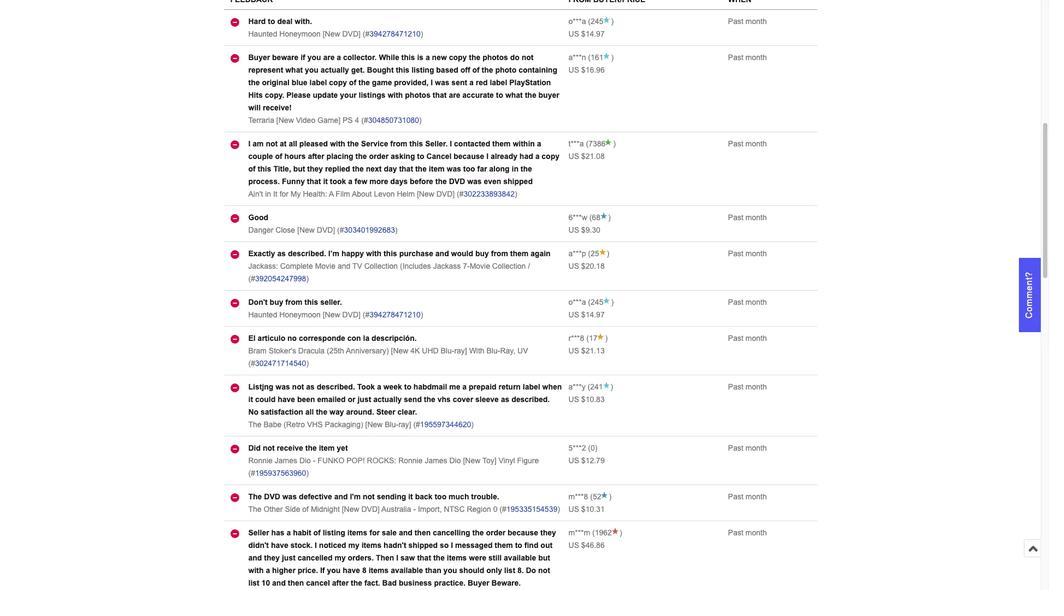 Task type: locate. For each thing, give the bounding box(es) containing it.
not inside buyer beware if you are a collector. while this is a new copy the photos do not represent what you actually get. bought this listing based off of the photo containing the original blue label copy of the game provided, i was sent a red label playstation hits copy.  please update your listings with photos that are accurate to what the buyer will receive! terraria [new video game] ps 4 (# 304850731080 )
[[522, 53, 534, 62]]

shipped down along
[[503, 177, 533, 186]]

1 horizontal spatial dio
[[449, 456, 461, 465]]

feedback left by buyer. element up us $46.86
[[569, 528, 590, 537]]

after right cancel
[[332, 579, 349, 587]]

2 $14.97 from the top
[[581, 310, 605, 319]]

4 feedback left by buyer. element from the top
[[569, 213, 587, 222]]

0 horizontal spatial buyer
[[248, 53, 270, 62]]

haunted down hard
[[248, 30, 277, 38]]

[new inside don't buy from this seller. haunted honeymoon [new dvd] (# 394278471210 )
[[323, 310, 340, 319]]

0 horizontal spatial 0
[[493, 505, 497, 514]]

0 vertical spatial shipped
[[503, 177, 533, 186]]

feedback left by buyer. element containing 6***w
[[569, 213, 587, 222]]

not right i'm
[[363, 492, 375, 501]]

1 james from the left
[[275, 456, 297, 465]]

not right did
[[263, 444, 275, 452]]

blu- inside listjng was not as described. took a week to habdmail me a prepaid return label when it could have been emailed or just actually send the vhs cover sleeve as described. no satisfaction all the way around. steer clear. the babe (retro vhs packaging) [new blu-ray] (# 195597344620 )
[[385, 420, 398, 429]]

1 vertical spatial all
[[305, 408, 314, 416]]

funny
[[282, 177, 305, 186]]

i right seller.
[[450, 139, 452, 148]]

in left it
[[265, 190, 271, 198]]

feedback left by buyer. element up us $9.30
[[569, 213, 587, 222]]

0 horizontal spatial but
[[293, 165, 305, 173]]

for left sale
[[369, 528, 380, 537]]

vhs
[[307, 420, 323, 429]]

feedback left by buyer. element containing a***n
[[569, 53, 586, 62]]

8 past from the top
[[728, 383, 743, 391]]

articulo
[[258, 334, 285, 343]]

$14.97 for hard to deal with. haunted honeymoon [new dvd] (# 394278471210 )
[[581, 30, 605, 38]]

because inside the "i am not at all pleased with the service from this seller. i contacted them within a couple of hours after placing the order asking to cancel because i already had a copy of this title, but they replied the next day that the item was too far along in the process. funny that it took a few more days before the dvd was even shipped ain't in it for my health: a film about levon helm [new dvd] (# 302233893842 )"
[[454, 152, 484, 161]]

past for listjng was not as described. took a week to habdmail me a prepaid return label when it could have been emailed or just actually send the vhs cover sleeve as described. no satisfaction all the way around. steer clear.
[[728, 383, 743, 391]]

0 horizontal spatial ray]
[[398, 420, 411, 429]]

order
[[369, 152, 389, 161], [486, 528, 505, 537]]

1 vertical spatial buyer
[[468, 579, 489, 587]]

8.
[[517, 566, 524, 575]]

1 245 from the top
[[591, 17, 603, 26]]

feedback left by buyer. element containing a***y
[[569, 383, 586, 391]]

0 horizontal spatial order
[[369, 152, 389, 161]]

5 feedback left by buyer. element from the top
[[569, 249, 586, 258]]

past month element
[[728, 17, 767, 26], [728, 53, 767, 62], [728, 139, 767, 148], [728, 213, 767, 222], [728, 249, 767, 258], [728, 298, 767, 307], [728, 334, 767, 343], [728, 383, 767, 391], [728, 444, 767, 452], [728, 492, 767, 501], [728, 528, 767, 537]]

hits
[[248, 91, 263, 100]]

0 horizontal spatial dio
[[299, 456, 311, 465]]

dvd] inside 'good danger close [new dvd] (# 303401992683 )'
[[317, 226, 335, 234]]

feedback left by buyer. element containing m***m
[[569, 528, 590, 537]]

past month for did not receive the item yet
[[728, 444, 767, 452]]

much
[[449, 492, 469, 501]]

but down out
[[538, 554, 550, 562]]

0 vertical spatial us $14.97
[[569, 30, 605, 38]]

process.
[[248, 177, 280, 186]]

from
[[390, 139, 407, 148], [491, 249, 508, 258], [285, 298, 302, 307]]

them inside seller has a habit of listing items for sale and then cancelling the order because they didn't have stock.  i noticed my items hadn't shipped so i messaged them to find out and they just cancelled my orders.  then i saw that the items were still available but with a higher price.  if you have 8 items available than you should only list 8.  do not list 10 and then cancel after the fact.  bad business practice.   buyer beware.
[[495, 541, 513, 550]]

2 394278471210 from the top
[[369, 310, 421, 319]]

what up blue on the top left of page
[[285, 66, 303, 74]]

feedback left by buyer. element for hard to deal with.
[[569, 17, 586, 26]]

1 vertical spatial 0
[[493, 505, 497, 514]]

302471714540 link
[[255, 359, 306, 368]]

0 horizontal spatial actually
[[321, 66, 349, 74]]

0 vertical spatial $14.97
[[581, 30, 605, 38]]

8 feedback left by buyer. element from the top
[[569, 383, 586, 391]]

(includes
[[400, 262, 431, 271]]

1 past from the top
[[728, 17, 743, 26]]

have left 8
[[343, 566, 360, 575]]

1 vertical spatial honeymoon
[[279, 310, 321, 319]]

0 horizontal spatial just
[[282, 554, 296, 562]]

available down saw
[[391, 566, 423, 575]]

dvd inside the "i am not at all pleased with the service from this seller. i contacted them within a couple of hours after placing the order asking to cancel because i already had a copy of this title, but they replied the next day that the item was too far along in the process. funny that it took a few more days before the dvd was even shipped ain't in it for my health: a film about levon helm [new dvd] (# 302233893842 )"
[[449, 177, 465, 186]]

5 past month element from the top
[[728, 249, 767, 258]]

6 past month from the top
[[728, 298, 767, 307]]

price.
[[298, 566, 318, 575]]

that up than
[[417, 554, 431, 562]]

is
[[417, 53, 423, 62]]

red
[[476, 78, 488, 87]]

0 vertical spatial copy
[[449, 53, 467, 62]]

1 vertical spatial o***a
[[569, 298, 586, 307]]

1 past month from the top
[[728, 17, 767, 26]]

0 vertical spatial what
[[285, 66, 303, 74]]

$14.97 up the 17
[[581, 310, 605, 319]]

us inside the 5***2 ( 0 ) us $12.79
[[569, 456, 579, 465]]

5 past month from the top
[[728, 249, 767, 258]]

6 feedback left by buyer. element from the top
[[569, 298, 586, 307]]

just inside seller has a habit of listing items for sale and then cancelling the order because they didn't have stock.  i noticed my items hadn't shipped so i messaged them to find out and they just cancelled my orders.  then i saw that the items were still available but with a higher price.  if you have 8 items available than you should only list 8.  do not list 10 and then cancel after the fact.  bad business practice.   buyer beware.
[[282, 554, 296, 562]]

7 feedback left by buyer. element from the top
[[569, 334, 584, 343]]

9 us from the top
[[569, 456, 579, 465]]

2 haunted from the top
[[248, 310, 277, 319]]

1 honeymoon from the top
[[279, 30, 321, 38]]

feedback left by buyer. element containing r***8
[[569, 334, 584, 343]]

but inside the "i am not at all pleased with the service from this seller. i contacted them within a couple of hours after placing the order asking to cancel because i already had a copy of this title, but they replied the next day that the item was too far along in the process. funny that it took a few more days before the dvd was even shipped ain't in it for my health: a film about levon helm [new dvd] (# 302233893842 )"
[[293, 165, 305, 173]]

0 vertical spatial order
[[369, 152, 389, 161]]

the
[[248, 420, 262, 429], [248, 492, 262, 501], [248, 505, 262, 514]]

month for i am not at all pleased with the service from this seller. i contacted them within a couple of hours after placing the order asking to cancel because i already had a copy of this title, but they replied the next day that the item was too far along in the process. funny that it took a few more days before the dvd was even shipped
[[746, 139, 767, 148]]

month for good
[[746, 213, 767, 222]]

1 horizontal spatial because
[[508, 528, 538, 537]]

0 vertical spatial -
[[313, 456, 315, 465]]

all inside listjng was not as described. took a week to habdmail me a prepaid return label when it could have been emailed or just actually send the vhs cover sleeve as described. no satisfaction all the way around. steer clear. the babe (retro vhs packaging) [new blu-ray] (# 195597344620 )
[[305, 408, 314, 416]]

1 horizontal spatial from
[[390, 139, 407, 148]]

0 horizontal spatial dvd
[[264, 492, 280, 501]]

label down photo
[[490, 78, 507, 87]]

exactly as described. i'm happy with this purchase and would buy from them again element
[[248, 249, 551, 258]]

3 us from the top
[[569, 152, 579, 161]]

1 horizontal spatial for
[[369, 528, 380, 537]]

0 vertical spatial buyer
[[248, 53, 270, 62]]

this up process. at top
[[258, 165, 271, 173]]

1 horizontal spatial then
[[415, 528, 431, 537]]

past for exactly as described. i'm happy with this purchase and would buy from them again
[[728, 249, 743, 258]]

0 horizontal spatial from
[[285, 298, 302, 307]]

1 394278471210 link from the top
[[369, 30, 421, 38]]

i'm
[[350, 492, 361, 501]]

before
[[410, 177, 433, 186]]

i up far
[[486, 152, 488, 161]]

( right "a***p"
[[588, 249, 591, 258]]

us for exactly as described. i'm happy with this purchase and would buy from them again
[[569, 262, 579, 271]]

but
[[293, 165, 305, 173], [538, 554, 550, 562]]

0 vertical spatial available
[[504, 554, 536, 562]]

honeymoon inside hard to deal with. haunted honeymoon [new dvd] (# 394278471210 )
[[279, 30, 321, 38]]

past month element for el articulo no corresponde con la descripción.
[[728, 334, 767, 343]]

this left seller.
[[305, 298, 318, 307]]

1 us from the top
[[569, 30, 579, 38]]

2 o***a from the top
[[569, 298, 586, 307]]

did not receive the item yet
[[248, 444, 348, 452]]

1 horizontal spatial collection
[[492, 262, 526, 271]]

( 1962
[[590, 528, 612, 537]]

buyer inside seller has a habit of listing items for sale and then cancelling the order because they didn't have stock.  i noticed my items hadn't shipped so i messaged them to find out and they just cancelled my orders.  then i saw that the items were still available but with a higher price.  if you have 8 items available than you should only list 8.  do not list 10 and then cancel after the fact.  bad business practice.   buyer beware.
[[468, 579, 489, 587]]

0 horizontal spatial because
[[454, 152, 484, 161]]

back
[[415, 492, 432, 501]]

( for exactly as described. i'm happy with this purchase and would buy from them again
[[588, 249, 591, 258]]

actually inside buyer beware if you are a collector. while this is a new copy the photos do not represent what you actually get. bought this listing based off of the photo containing the original blue label copy of the game provided, i was sent a red label playstation hits copy.  please update your listings with photos that are accurate to what the buyer will receive! terraria [new video game] ps 4 (# 304850731080 )
[[321, 66, 349, 74]]

0 vertical spatial it
[[323, 177, 328, 186]]

collection left /
[[492, 262, 526, 271]]

1 ( 245 from the top
[[586, 17, 603, 26]]

1 horizontal spatial actually
[[373, 395, 402, 404]]

0 vertical spatial photos
[[483, 53, 508, 62]]

$14.97
[[581, 30, 605, 38], [581, 310, 605, 319]]

habdmail
[[414, 383, 447, 391]]

) inside the dvd was defective and i'm not sending it back too much trouble. the other side of midnight [new dvd] australia - import, ntsc region 0 (# 195335154539 )
[[557, 505, 560, 514]]

$9.30
[[581, 226, 600, 234]]

listing
[[412, 66, 434, 74], [323, 528, 345, 537]]

7 month from the top
[[746, 334, 767, 343]]

1 vertical spatial 394278471210 link
[[369, 310, 421, 319]]

past month element for good
[[728, 213, 767, 222]]

2 ( 245 from the top
[[586, 298, 603, 307]]

higher
[[272, 566, 295, 575]]

11 past month from the top
[[728, 528, 767, 537]]

9 past month element from the top
[[728, 444, 767, 452]]

happy
[[341, 249, 364, 258]]

order inside the "i am not at all pleased with the service from this seller. i contacted them within a couple of hours after placing the order asking to cancel because i already had a copy of this title, but they replied the next day that the item was too far along in the process. funny that it took a few more days before the dvd was even shipped ain't in it for my health: a film about levon helm [new dvd] (# 302233893842 )"
[[369, 152, 389, 161]]

5 us from the top
[[569, 262, 579, 271]]

3 past from the top
[[728, 139, 743, 148]]

cancel
[[426, 152, 451, 161]]

sent
[[451, 78, 467, 87]]

buyer down should
[[468, 579, 489, 587]]

2 245 from the top
[[591, 298, 603, 307]]

past month element for did not receive the item yet
[[728, 444, 767, 452]]

1 month from the top
[[746, 17, 767, 26]]

0 vertical spatial but
[[293, 165, 305, 173]]

dvd] down the cancel
[[436, 190, 455, 198]]

1 horizontal spatial in
[[512, 165, 518, 173]]

1962
[[595, 528, 612, 537]]

dvd] down the dvd was defective and i'm not sending it back too much trouble. element
[[361, 505, 380, 514]]

394278471210 link for )
[[369, 30, 421, 38]]

1 horizontal spatial ronnie
[[398, 456, 423, 465]]

listjng was not as described. took a week to habdmail me a prepaid return label when it could have been emailed or just actually send the vhs cover sleeve as described. no satisfaction all the way around. steer clear. element
[[248, 383, 562, 416]]

didn't
[[248, 541, 269, 550]]

1 horizontal spatial -
[[413, 505, 416, 514]]

dvd] inside don't buy from this seller. haunted honeymoon [new dvd] (# 394278471210 )
[[342, 310, 361, 319]]

1 the from the top
[[248, 420, 262, 429]]

us $9.30
[[569, 226, 600, 234]]

0 inside the 5***2 ( 0 ) us $12.79
[[591, 444, 595, 452]]

copy up 'your'
[[329, 78, 347, 87]]

1 horizontal spatial but
[[538, 554, 550, 562]]

past month for the dvd was defective and i'm not sending it back too much trouble.
[[728, 492, 767, 501]]

1 vertical spatial available
[[391, 566, 423, 575]]

haunted
[[248, 30, 277, 38], [248, 310, 277, 319]]

do
[[510, 53, 520, 62]]

buy right would
[[475, 249, 489, 258]]

5 past from the top
[[728, 249, 743, 258]]

2 vertical spatial the
[[248, 505, 262, 514]]

(retro
[[284, 420, 305, 429]]

1 $14.97 from the top
[[581, 30, 605, 38]]

394278471210 link for 394278471210
[[369, 310, 421, 319]]

0 vertical spatial they
[[307, 165, 323, 173]]

with
[[388, 91, 403, 100], [330, 139, 345, 148], [366, 249, 381, 258], [248, 566, 264, 575]]

past for el articulo no corresponde con la descripción.
[[728, 334, 743, 343]]

have down has
[[271, 541, 288, 550]]

the up red on the top left
[[482, 66, 493, 74]]

past month for don't buy from this seller.
[[728, 298, 767, 307]]

(# inside hard to deal with. haunted honeymoon [new dvd] (# 394278471210 )
[[363, 30, 369, 38]]

to inside listjng was not as described. took a week to habdmail me a prepaid return label when it could have been emailed or just actually send the vhs cover sleeve as described. no satisfaction all the way around. steer clear. the babe (retro vhs packaging) [new blu-ray] (# 195597344620 )
[[404, 383, 411, 391]]

dvd] up "collector."
[[342, 30, 361, 38]]

buyer inside buyer beware if you are a collector. while this is a new copy the photos do not represent what you actually get. bought this listing based off of the photo containing the original blue label copy of the game provided, i was sent a red label playstation hits copy.  please update your listings with photos that are accurate to what the buyer will receive! terraria [new video game] ps 4 (# 304850731080 )
[[248, 53, 270, 62]]

dvd] inside the "i am not at all pleased with the service from this seller. i contacted them within a couple of hours after placing the order asking to cancel because i already had a copy of this title, but they replied the next day that the item was too far along in the process. funny that it took a few more days before the dvd was even shipped ain't in it for my health: a film about levon helm [new dvd] (# 302233893842 )"
[[436, 190, 455, 198]]

2 horizontal spatial it
[[408, 492, 413, 501]]

m***8
[[569, 492, 588, 501]]

from buyer/price element
[[569, 0, 645, 4]]

shipped up saw
[[408, 541, 438, 550]]

$12.79
[[581, 456, 605, 465]]

1 vertical spatial dvd
[[264, 492, 280, 501]]

it inside the "i am not at all pleased with the service from this seller. i contacted them within a couple of hours after placing the order asking to cancel because i already had a copy of this title, but they replied the next day that the item was too far along in the process. funny that it took a few more days before the dvd was even shipped ain't in it for my health: a film about levon helm [new dvd] (# 302233893842 )"
[[323, 177, 328, 186]]

to right asking
[[417, 152, 424, 161]]

10 past month element from the top
[[728, 492, 767, 501]]

0 horizontal spatial movie
[[315, 262, 335, 271]]

bram
[[248, 346, 267, 355]]

feedback left by buyer. element containing m***8
[[569, 492, 588, 501]]

el articulo no corresponde con la descripción.
[[248, 334, 417, 343]]

ray] down clear.
[[398, 420, 411, 429]]

1 vertical spatial copy
[[329, 78, 347, 87]]

o***a up the r***8
[[569, 298, 586, 307]]

9 past month from the top
[[728, 444, 767, 452]]

8 past month from the top
[[728, 383, 767, 391]]

because down contacted
[[454, 152, 484, 161]]

1 us $14.97 from the top
[[569, 30, 605, 38]]

my down "noticed"
[[335, 554, 346, 562]]

with inside the "i am not at all pleased with the service from this seller. i contacted them within a couple of hours after placing the order asking to cancel because i already had a copy of this title, but they replied the next day that the item was too far along in the process. funny that it took a few more days before the dvd was even shipped ain't in it for my health: a film about levon helm [new dvd] (# 302233893842 )"
[[330, 139, 345, 148]]

1 haunted from the top
[[248, 30, 277, 38]]

1 horizontal spatial 0
[[591, 444, 595, 452]]

( for hard to deal with.
[[588, 17, 591, 26]]

the down 195937563960
[[248, 492, 262, 501]]

us down m***m
[[569, 541, 579, 550]]

was inside buyer beware if you are a collector. while this is a new copy the photos do not represent what you actually get. bought this listing based off of the photo containing the original blue label copy of the game provided, i was sent a red label playstation hits copy.  please update your listings with photos that are accurate to what the buyer will receive! terraria [new video game] ps 4 (# 304850731080 )
[[435, 78, 449, 87]]

all down been
[[305, 408, 314, 416]]

i
[[431, 78, 433, 87], [248, 139, 250, 148], [450, 139, 452, 148], [486, 152, 488, 161], [315, 541, 317, 550], [451, 541, 453, 550], [396, 554, 398, 562]]

2 us $14.97 from the top
[[569, 310, 605, 319]]

$21.13
[[581, 346, 605, 355]]

10 feedback left by buyer. element from the top
[[569, 492, 588, 501]]

3 month from the top
[[746, 139, 767, 148]]

7-
[[463, 262, 470, 271]]

10 past month from the top
[[728, 492, 767, 501]]

toy]
[[482, 456, 496, 465]]

2 vertical spatial as
[[501, 395, 509, 404]]

us down a***y
[[569, 395, 579, 404]]

was inside the dvd was defective and i'm not sending it back too much trouble. the other side of midnight [new dvd] australia - import, ntsc region 0 (# 195335154539 )
[[282, 492, 297, 501]]

2 james from the left
[[425, 456, 447, 465]]

around.
[[346, 408, 374, 416]]

10 us from the top
[[569, 505, 579, 514]]

label
[[310, 78, 327, 87], [490, 78, 507, 87], [523, 383, 540, 391]]

7 past from the top
[[728, 334, 743, 343]]

order up still
[[486, 528, 505, 537]]

feedback left by buyer. element
[[569, 17, 586, 26], [569, 53, 586, 62], [569, 139, 584, 148], [569, 213, 587, 222], [569, 249, 586, 258], [569, 298, 586, 307], [569, 334, 584, 343], [569, 383, 586, 391], [569, 444, 586, 452], [569, 492, 588, 501], [569, 528, 590, 537]]

3 past month from the top
[[728, 139, 767, 148]]

1 vertical spatial buy
[[270, 298, 283, 307]]

the down habdmail
[[424, 395, 435, 404]]

was down far
[[467, 177, 482, 186]]

us for el articulo no corresponde con la descripción.
[[569, 346, 579, 355]]

5 month from the top
[[746, 249, 767, 258]]

i'm
[[328, 249, 339, 258]]

1 394278471210 from the top
[[369, 30, 421, 38]]

4 past from the top
[[728, 213, 743, 222]]

0 horizontal spatial ronnie
[[248, 456, 273, 465]]

item up the funko
[[319, 444, 335, 452]]

0 horizontal spatial list
[[248, 579, 259, 587]]

as up the complete
[[277, 249, 286, 258]]

( for the dvd was defective and i'm not sending it back too much trouble.
[[590, 492, 593, 501]]

11 past month element from the top
[[728, 528, 767, 537]]

1 vertical spatial as
[[306, 383, 315, 391]]

1 dio from the left
[[299, 456, 311, 465]]

52
[[593, 492, 601, 501]]

9 feedback left by buyer. element from the top
[[569, 444, 586, 452]]

month for el articulo no corresponde con la descripción.
[[746, 334, 767, 343]]

6 past from the top
[[728, 298, 743, 307]]

2 honeymoon from the top
[[279, 310, 321, 319]]

with down game
[[388, 91, 403, 100]]

0 vertical spatial because
[[454, 152, 484, 161]]

i left saw
[[396, 554, 398, 562]]

2 394278471210 link from the top
[[369, 310, 421, 319]]

they up out
[[540, 528, 556, 537]]

2 dio from the left
[[449, 456, 461, 465]]

past month element for buyer beware if you are a collector. while this is a new copy the photos do not represent what you actually get. bought this listing based off of the photo containing the original blue label copy of the game provided, i was sent a red label playstation hits copy.  please update your listings with photos that are accurate to what the buyer will receive!
[[728, 53, 767, 62]]

for inside seller has a habit of listing items for sale and then cancelling the order because they didn't have stock.  i noticed my items hadn't shipped so i messaged them to find out and they just cancelled my orders.  then i saw that the items were still available but with a higher price.  if you have 8 items available than you should only list 8.  do not list 10 and then cancel after the fact.  bad business practice.   buyer beware.
[[369, 528, 380, 537]]

1 horizontal spatial blu-
[[441, 346, 454, 355]]

i right so
[[451, 541, 453, 550]]

o***a for hard to deal with. haunted honeymoon [new dvd] (# 394278471210 )
[[569, 17, 586, 26]]

0 horizontal spatial after
[[308, 152, 324, 161]]

[new inside hard to deal with. haunted honeymoon [new dvd] (# 394278471210 )
[[323, 30, 340, 38]]

i inside buyer beware if you are a collector. while this is a new copy the photos do not represent what you actually get. bought this listing based off of the photo containing the original blue label copy of the game provided, i was sent a red label playstation hits copy.  please update your listings with photos that are accurate to what the buyer will receive! terraria [new video game] ps 4 (# 304850731080 )
[[431, 78, 433, 87]]

seller.
[[425, 139, 448, 148]]

161
[[591, 53, 603, 62]]

2 us from the top
[[569, 66, 579, 74]]

1 horizontal spatial it
[[323, 177, 328, 186]]

1 o***a from the top
[[569, 17, 586, 26]]

(# inside don't buy from this seller. haunted honeymoon [new dvd] (# 394278471210 )
[[363, 310, 369, 319]]

0 horizontal spatial my
[[335, 554, 346, 562]]

( for i am not at all pleased with the service from this seller. i contacted them within a couple of hours after placing the order asking to cancel because i already had a copy of this title, but they replied the next day that the item was too far along in the process. funny that it took a few more days before the dvd was even shipped
[[586, 139, 588, 148]]

the
[[469, 53, 480, 62], [482, 66, 493, 74], [248, 78, 260, 87], [358, 78, 370, 87], [525, 91, 536, 100], [347, 139, 359, 148], [355, 152, 367, 161], [352, 165, 364, 173], [415, 165, 427, 173], [521, 165, 532, 173], [435, 177, 447, 186], [424, 395, 435, 404], [316, 408, 327, 416], [305, 444, 317, 452], [472, 528, 484, 537], [433, 554, 445, 562], [351, 579, 362, 587]]

item inside the "i am not at all pleased with the service from this seller. i contacted them within a couple of hours after placing the order asking to cancel because i already had a copy of this title, but they replied the next day that the item was too far along in the process. funny that it took a few more days before the dvd was even shipped ain't in it for my health: a film about levon helm [new dvd] (# 302233893842 )"
[[429, 165, 445, 173]]

1 feedback left by buyer. element from the top
[[569, 17, 586, 26]]

the down playstation
[[525, 91, 536, 100]]

1 horizontal spatial shipped
[[503, 177, 533, 186]]

update
[[313, 91, 338, 100]]

not inside listjng was not as described. took a week to habdmail me a prepaid return label when it could have been emailed or just actually send the vhs cover sleeve as described. no satisfaction all the way around. steer clear. the babe (retro vhs packaging) [new blu-ray] (# 195597344620 )
[[292, 383, 304, 391]]

7 us from the top
[[569, 346, 579, 355]]

0 horizontal spatial are
[[323, 53, 335, 62]]

$14.97 up ( 161
[[581, 30, 605, 38]]

0 vertical spatial buy
[[475, 249, 489, 258]]

1 vertical spatial us $14.97
[[569, 310, 605, 319]]

past for buyer beware if you are a collector. while this is a new copy the photos do not represent what you actually get. bought this listing based off of the photo containing the original blue label copy of the game provided, i was sent a red label playstation hits copy.  please update your listings with photos that are accurate to what the buyer will receive!
[[728, 53, 743, 62]]

0 horizontal spatial listing
[[323, 528, 345, 537]]

0 horizontal spatial item
[[319, 444, 335, 452]]

then down price.
[[288, 579, 304, 587]]

the down had
[[521, 165, 532, 173]]

[new inside bram stoker's dracula (25th anniversary) [new 4k uhd blu-ray] with blu-ray, uv (#
[[391, 346, 408, 355]]

( for listjng was not as described. took a week to habdmail me a prepaid return label when it could have been emailed or just actually send the vhs cover sleeve as described. no satisfaction all the way around. steer clear.
[[588, 383, 590, 391]]

0 vertical spatial ray]
[[454, 346, 467, 355]]

7 past month element from the top
[[728, 334, 767, 343]]

list left 8.
[[504, 566, 515, 575]]

past month for listjng was not as described. took a week to habdmail me a prepaid return label when it could have been emailed or just actually send the vhs cover sleeve as described. no satisfaction all the way around. steer clear.
[[728, 383, 767, 391]]

the right before
[[435, 177, 447, 186]]

3 feedback left by buyer. element from the top
[[569, 139, 584, 148]]

the up placing at the top left of page
[[347, 139, 359, 148]]

8 us from the top
[[569, 395, 579, 404]]

17
[[589, 334, 597, 343]]

( 245
[[586, 17, 603, 26], [586, 298, 603, 307]]

394278471210 inside don't buy from this seller. haunted honeymoon [new dvd] (# 394278471210 )
[[369, 310, 421, 319]]

( up ( 17
[[588, 298, 591, 307]]

just down took
[[358, 395, 371, 404]]

items
[[347, 528, 367, 537], [361, 541, 381, 550], [447, 554, 467, 562], [369, 566, 389, 575]]

4 us from the top
[[569, 226, 579, 234]]

us $14.97 up ( 17
[[569, 310, 605, 319]]

month for buyer beware if you are a collector. while this is a new copy the photos do not represent what you actually get. bought this listing based off of the photo containing the original blue label copy of the game provided, i was sent a red label playstation hits copy.  please update your listings with photos that are accurate to what the buyer will receive!
[[746, 53, 767, 62]]

dvd] up con
[[342, 310, 361, 319]]

because inside seller has a habit of listing items for sale and then cancelling the order because they didn't have stock.  i noticed my items hadn't shipped so i messaged them to find out and they just cancelled my orders.  then i saw that the items were still available but with a higher price.  if you have 8 items available than you should only list 8.  do not list 10 and then cancel after the fact.  bad business practice.   buyer beware.
[[508, 528, 538, 537]]

1 horizontal spatial copy
[[449, 53, 467, 62]]

11 feedback left by buyer. element from the top
[[569, 528, 590, 537]]

this
[[401, 53, 415, 62], [396, 66, 409, 74], [409, 139, 423, 148], [258, 165, 271, 173], [383, 249, 397, 258], [305, 298, 318, 307]]

( right 5***2
[[588, 444, 591, 452]]

0 vertical spatial 394278471210
[[369, 30, 421, 38]]

it inside listjng was not as described. took a week to habdmail me a prepaid return label when it could have been emailed or just actually send the vhs cover sleeve as described. no satisfaction all the way around. steer clear. the babe (retro vhs packaging) [new blu-ray] (# 195597344620 )
[[248, 395, 253, 404]]

10 month from the top
[[746, 492, 767, 501]]

available up 8.
[[504, 554, 536, 562]]

after down pleased
[[308, 152, 324, 161]]

[new inside the dvd was defective and i'm not sending it back too much trouble. the other side of midnight [new dvd] australia - import, ntsc region 0 (# 195335154539 )
[[342, 505, 359, 514]]

collection down exactly as described. i'm happy with this purchase and would buy from them again
[[364, 262, 398, 271]]

i right provided,
[[431, 78, 433, 87]]

7 past month from the top
[[728, 334, 767, 343]]

1 vertical spatial ( 245
[[586, 298, 603, 307]]

as
[[277, 249, 286, 258], [306, 383, 315, 391], [501, 395, 509, 404]]

could
[[255, 395, 276, 404]]

2 past month from the top
[[728, 53, 767, 62]]

haunted inside don't buy from this seller. haunted honeymoon [new dvd] (# 394278471210 )
[[248, 310, 277, 319]]

them up already
[[492, 139, 511, 148]]

4 month from the top
[[746, 213, 767, 222]]

to inside seller has a habit of listing items for sale and then cancelling the order because they didn't have stock.  i noticed my items hadn't shipped so i messaged them to find out and they just cancelled my orders.  then i saw that the items were still available but with a higher price.  if you have 8 items available than you should only list 8.  do not list 10 and then cancel after the fact.  bad business practice.   buyer beware.
[[515, 541, 522, 550]]

[new inside 'good danger close [new dvd] (# 303401992683 )'
[[297, 226, 315, 234]]

1 vertical spatial my
[[335, 554, 346, 562]]

us $14.97 for hard to deal with. haunted honeymoon [new dvd] (# 394278471210 )
[[569, 30, 605, 38]]

0 vertical spatial 0
[[591, 444, 595, 452]]

2 past month element from the top
[[728, 53, 767, 62]]

what down playstation
[[505, 91, 523, 100]]

feedback left by buyer. element down from buyer/price element
[[569, 17, 586, 26]]

did not receive the item yet element
[[248, 444, 348, 452]]

195335154539 link
[[506, 505, 557, 514]]

1 vertical spatial they
[[540, 528, 556, 537]]

orders.
[[348, 554, 374, 562]]

2 vertical spatial have
[[343, 566, 360, 575]]

195597344620 link
[[420, 420, 471, 429]]

was up side
[[282, 492, 297, 501]]

in
[[512, 165, 518, 173], [265, 190, 271, 198]]

to inside buyer beware if you are a collector. while this is a new copy the photos do not represent what you actually get. bought this listing based off of the photo containing the original blue label copy of the game provided, i was sent a red label playstation hits copy.  please update your listings with photos that are accurate to what the buyer will receive! terraria [new video game] ps 4 (# 304850731080 )
[[496, 91, 503, 100]]

month for exactly as described. i'm happy with this purchase and would buy from them again
[[746, 249, 767, 258]]

) inside hard to deal with. haunted honeymoon [new dvd] (# 394278471210 )
[[421, 30, 423, 38]]

hard to deal with. element
[[248, 17, 312, 26]]

available
[[504, 554, 536, 562], [391, 566, 423, 575]]

past month element for exactly as described. i'm happy with this purchase and would buy from them again
[[728, 249, 767, 258]]

0 horizontal spatial buy
[[270, 298, 283, 307]]

did
[[248, 444, 261, 452]]

0 horizontal spatial photos
[[405, 91, 431, 100]]

2 collection from the left
[[492, 262, 526, 271]]

394278471210 link up while
[[369, 30, 421, 38]]

feedback left by buyer. element for i am not at all pleased with the service from this seller. i contacted them within a couple of hours after placing the order asking to cancel because i already had a copy of this title, but they replied the next day that the item was too far along in the process. funny that it took a few more days before the dvd was even shipped
[[569, 139, 584, 148]]

0 vertical spatial honeymoon
[[279, 30, 321, 38]]

and left tv
[[338, 262, 350, 271]]

dvd] inside hard to deal with. haunted honeymoon [new dvd] (# 394278471210 )
[[342, 30, 361, 38]]

return
[[499, 383, 521, 391]]

contacted
[[454, 139, 490, 148]]

ray] left with
[[454, 346, 467, 355]]

1 vertical spatial haunted
[[248, 310, 277, 319]]

0 horizontal spatial copy
[[329, 78, 347, 87]]

el
[[248, 334, 256, 343]]

ray] inside listjng was not as described. took a week to habdmail me a prepaid return label when it could have been emailed or just actually send the vhs cover sleeve as described. no satisfaction all the way around. steer clear. the babe (retro vhs packaging) [new blu-ray] (# 195597344620 )
[[398, 420, 411, 429]]

movie down i'm
[[315, 262, 335, 271]]

the dvd was defective and i'm not sending it back too much trouble. element
[[248, 492, 499, 501]]

dio left toy]
[[449, 456, 461, 465]]

feedback left by buyer. element containing a***p
[[569, 249, 586, 258]]

good element
[[248, 213, 268, 222]]

4 past month from the top
[[728, 213, 767, 222]]

to inside the "i am not at all pleased with the service from this seller. i contacted them within a couple of hours after placing the order asking to cancel because i already had a copy of this title, but they replied the next day that the item was too far along in the process. funny that it took a few more days before the dvd was even shipped ain't in it for my health: a film about levon helm [new dvd] (# 302233893842 )"
[[417, 152, 424, 161]]

0 vertical spatial for
[[280, 190, 288, 198]]

1 vertical spatial the
[[248, 492, 262, 501]]

10 past from the top
[[728, 492, 743, 501]]

feedback left by buyer. element for el articulo no corresponde con la descripción.
[[569, 334, 584, 343]]

o***a for don't buy from this seller. haunted honeymoon [new dvd] (# 394278471210 )
[[569, 298, 586, 307]]

1 vertical spatial described.
[[317, 383, 355, 391]]

0 vertical spatial just
[[358, 395, 371, 404]]

( up "$10.31"
[[590, 492, 593, 501]]

ray]
[[454, 346, 467, 355], [398, 420, 411, 429]]

not right do on the top of the page
[[522, 53, 534, 62]]

2 vertical spatial copy
[[542, 152, 559, 161]]

but inside seller has a habit of listing items for sale and then cancelling the order because they didn't have stock.  i noticed my items hadn't shipped so i messaged them to find out and they just cancelled my orders.  then i saw that the items were still available but with a higher price.  if you have 8 items available than you should only list 8.  do not list 10 and then cancel after the fact.  bad business practice.   buyer beware.
[[538, 554, 550, 562]]

1 past month element from the top
[[728, 17, 767, 26]]

shipped inside seller has a habit of listing items for sale and then cancelling the order because they didn't have stock.  i noticed my items hadn't shipped so i messaged them to find out and they just cancelled my orders.  then i saw that the items were still available but with a higher price.  if you have 8 items available than you should only list 8.  do not list 10 and then cancel after the fact.  bad business practice.   buyer beware.
[[408, 541, 438, 550]]

ronnie down did
[[248, 456, 273, 465]]

302233893842
[[464, 190, 515, 198]]

feedback left by buyer. element up us $21.08
[[569, 139, 584, 148]]

dracula
[[298, 346, 325, 355]]

2 vertical spatial they
[[264, 554, 280, 562]]

1 horizontal spatial too
[[463, 165, 475, 173]]

9 month from the top
[[746, 444, 767, 452]]

feedback left by buyer. element containing t***a
[[569, 139, 584, 148]]

2 month from the top
[[746, 53, 767, 62]]

or
[[348, 395, 355, 404]]

past month for exactly as described. i'm happy with this purchase and would buy from them again
[[728, 249, 767, 258]]

2 horizontal spatial copy
[[542, 152, 559, 161]]

blue
[[292, 78, 307, 87]]

and inside the dvd was defective and i'm not sending it back too much trouble. the other side of midnight [new dvd] australia - import, ntsc region 0 (# 195335154539 )
[[334, 492, 348, 501]]

8 past month element from the top
[[728, 383, 767, 391]]

this inside don't buy from this seller. haunted honeymoon [new dvd] (# 394278471210 )
[[305, 298, 318, 307]]

8 month from the top
[[746, 383, 767, 391]]

listjng was not as described. took a week to habdmail me a prepaid return label when it could have been emailed or just actually send the vhs cover sleeve as described. no satisfaction all the way around. steer clear. the babe (retro vhs packaging) [new blu-ray] (# 195597344620 )
[[248, 383, 562, 429]]

they inside the "i am not at all pleased with the service from this seller. i contacted them within a couple of hours after placing the order asking to cancel because i already had a copy of this title, but they replied the next day that the item was too far along in the process. funny that it took a few more days before the dvd was even shipped ain't in it for my health: a film about levon helm [new dvd] (# 302233893842 )"
[[307, 165, 323, 173]]

dvd] up i'm
[[317, 226, 335, 234]]

then down import,
[[415, 528, 431, 537]]

are right if
[[323, 53, 335, 62]]

9 past from the top
[[728, 444, 743, 452]]

3 past month element from the top
[[728, 139, 767, 148]]

from down 392054247998 )
[[285, 298, 302, 307]]

to left find
[[515, 541, 522, 550]]

james down receive
[[275, 456, 297, 465]]

day
[[384, 165, 397, 173]]

too inside the dvd was defective and i'm not sending it back too much trouble. the other side of midnight [new dvd] australia - import, ntsc region 0 (# 195335154539 )
[[435, 492, 447, 501]]

not
[[522, 53, 534, 62], [266, 139, 278, 148], [292, 383, 304, 391], [263, 444, 275, 452], [363, 492, 375, 501], [538, 566, 550, 575]]

6 us from the top
[[569, 310, 579, 319]]

for
[[280, 190, 288, 198], [369, 528, 380, 537]]

too up import,
[[435, 492, 447, 501]]

seller has a habit of listing items for sale and then cancelling the order because they didn't have stock.  i noticed my items hadn't shipped so i messaged them to find out and they just cancelled my orders.  then i saw that the items were still available but with a higher price.  if you have 8 items available than you should only list 8.  do not list 10 and then cancel after the fact.  bad business practice.   buyer beware.
[[248, 528, 556, 587]]

actually up steer
[[373, 395, 402, 404]]

to inside hard to deal with. haunted honeymoon [new dvd] (# 394278471210 )
[[268, 17, 275, 26]]

it up no on the left bottom
[[248, 395, 253, 404]]

2 feedback left by buyer. element from the top
[[569, 53, 586, 62]]

245 for hard to deal with. haunted honeymoon [new dvd] (# 394278471210 )
[[591, 17, 603, 26]]

feedback left by buyer. element containing 5***2
[[569, 444, 586, 452]]

past for did not receive the item yet
[[728, 444, 743, 452]]

0 vertical spatial all
[[289, 139, 297, 148]]

0 vertical spatial dvd
[[449, 177, 465, 186]]

feedback left by buyer. element for the dvd was defective and i'm not sending it back too much trouble.
[[569, 492, 588, 501]]

us for i am not at all pleased with the service from this seller. i contacted them within a couple of hours after placing the order asking to cancel because i already had a copy of this title, but they replied the next day that the item was too far along in the process. funny that it took a few more days before the dvd was even shipped
[[569, 152, 579, 161]]

245 down from buyer/price element
[[591, 17, 603, 26]]

complete
[[280, 262, 313, 271]]

your
[[340, 91, 357, 100]]

that inside seller has a habit of listing items for sale and then cancelling the order because they didn't have stock.  i noticed my items hadn't shipped so i messaged them to find out and they just cancelled my orders.  then i saw that the items were still available but with a higher price.  if you have 8 items available than you should only list 8.  do not list 10 and then cancel after the fact.  bad business practice.   buyer beware.
[[417, 554, 431, 562]]

2 past from the top
[[728, 53, 743, 62]]

not right do
[[538, 566, 550, 575]]

feedback element
[[230, 0, 273, 4]]

(# inside jackass: complete movie and tv collection (includes jackass 7-movie collection / (#
[[248, 274, 255, 283]]

[new inside buyer beware if you are a collector. while this is a new copy the photos do not represent what you actually get. bought this listing based off of the photo containing the original blue label copy of the game provided, i was sent a red label playstation hits copy.  please update your listings with photos that are accurate to what the buyer will receive! terraria [new video game] ps 4 (# 304850731080 )
[[276, 116, 294, 125]]

1 vertical spatial too
[[435, 492, 447, 501]]

2 vertical spatial it
[[408, 492, 413, 501]]

0 horizontal spatial collection
[[364, 262, 398, 271]]

blu- down steer
[[385, 420, 398, 429]]

already
[[491, 152, 517, 161]]

us down a***n
[[569, 66, 579, 74]]

for inside the "i am not at all pleased with the service from this seller. i contacted them within a couple of hours after placing the order asking to cancel because i already had a copy of this title, but they replied the next day that the item was too far along in the process. funny that it took a few more days before the dvd was even shipped ain't in it for my health: a film about levon helm [new dvd] (# 302233893842 )"
[[280, 190, 288, 198]]

not inside seller has a habit of listing items for sale and then cancelling the order because they didn't have stock.  i noticed my items hadn't shipped so i messaged them to find out and they just cancelled my orders.  then i saw that the items were still available but with a higher price.  if you have 8 items available than you should only list 8.  do not list 10 and then cancel after the fact.  bad business practice.   buyer beware.
[[538, 566, 550, 575]]

( 245 for don't buy from this seller. haunted honeymoon [new dvd] (# 394278471210 )
[[586, 298, 603, 307]]

0 vertical spatial haunted
[[248, 30, 277, 38]]

1 vertical spatial actually
[[373, 395, 402, 404]]

4 past month element from the top
[[728, 213, 767, 222]]

us up a***n
[[569, 30, 579, 38]]

uhd
[[422, 346, 439, 355]]

6 past month element from the top
[[728, 298, 767, 307]]

6 month from the top
[[746, 298, 767, 307]]



Task type: vqa. For each thing, say whether or not it's contained in the screenshot.
7th 'Past' from the bottom of the page
yes



Task type: describe. For each thing, give the bounding box(es) containing it.
i up cancelled
[[315, 541, 317, 550]]

past for hard to deal with.
[[728, 17, 743, 26]]

beware
[[272, 53, 298, 62]]

past month element for listjng was not as described. took a week to habdmail me a prepaid return label when it could have been emailed or just actually send the vhs cover sleeve as described. no satisfaction all the way around. steer clear.
[[728, 383, 767, 391]]

t***a
[[569, 139, 584, 148]]

) inside listjng was not as described. took a week to habdmail me a prepaid return label when it could have been emailed or just actually send the vhs cover sleeve as described. no satisfaction all the way around. steer clear. the babe (retro vhs packaging) [new blu-ray] (# 195597344620 )
[[471, 420, 474, 429]]

1 vertical spatial item
[[319, 444, 335, 452]]

provided,
[[394, 78, 429, 87]]

midnight
[[311, 505, 340, 514]]

packaging)
[[325, 420, 363, 429]]

again
[[531, 249, 551, 258]]

was down the cancel
[[447, 165, 461, 173]]

past month for good
[[728, 213, 767, 222]]

us for the dvd was defective and i'm not sending it back too much trouble.
[[569, 505, 579, 514]]

with inside buyer beware if you are a collector. while this is a new copy the photos do not represent what you actually get. bought this listing based off of the photo containing the original blue label copy of the game provided, i was sent a red label playstation hits copy.  please update your listings with photos that are accurate to what the buyer will receive! terraria [new video game] ps 4 (# 304850731080 )
[[388, 91, 403, 100]]

1 horizontal spatial available
[[504, 554, 536, 562]]

0 vertical spatial list
[[504, 566, 515, 575]]

) inside 'good danger close [new dvd] (# 303401992683 )'
[[395, 226, 398, 234]]

don't
[[248, 298, 268, 307]]

should
[[459, 566, 484, 575]]

the up hits
[[248, 78, 260, 87]]

the down so
[[433, 554, 445, 562]]

us $14.97 for don't buy from this seller. haunted honeymoon [new dvd] (# 394278471210 )
[[569, 310, 605, 319]]

buy inside don't buy from this seller. haunted honeymoon [new dvd] (# 394278471210 )
[[270, 298, 283, 307]]

0 vertical spatial my
[[348, 541, 359, 550]]

please
[[286, 91, 311, 100]]

2 the from the top
[[248, 492, 262, 501]]

us for buyer beware if you are a collector. while this is a new copy the photos do not represent what you actually get. bought this listing based off of the photo containing the original blue label copy of the game provided, i was sent a red label playstation hits copy.  please update your listings with photos that are accurate to what the buyer will receive!
[[569, 66, 579, 74]]

honeymoon inside don't buy from this seller. haunted honeymoon [new dvd] (# 394278471210 )
[[279, 310, 321, 319]]

4
[[355, 116, 359, 125]]

1 vertical spatial them
[[510, 249, 528, 258]]

my
[[291, 190, 301, 198]]

of up 'your'
[[349, 78, 356, 87]]

[new inside the "i am not at all pleased with the service from this seller. i contacted them within a couple of hours after placing the order asking to cancel because i already had a copy of this title, but they replied the next day that the item was too far along in the process. funny that it took a few more days before the dvd was even shipped ain't in it for my health: a film about levon helm [new dvd] (# 302233893842 )"
[[417, 190, 434, 198]]

us for hard to deal with.
[[569, 30, 579, 38]]

past for i am not at all pleased with the service from this seller. i contacted them within a couple of hours after placing the order asking to cancel because i already had a copy of this title, but they replied the next day that the item was too far along in the process. funny that it took a few more days before the dvd was even shipped
[[728, 139, 743, 148]]

don't buy from this seller. element
[[248, 298, 342, 307]]

[new inside listjng was not as described. took a week to habdmail me a prepaid return label when it could have been emailed or just actually send the vhs cover sleeve as described. no satisfaction all the way around. steer clear. the babe (retro vhs packaging) [new blu-ray] (# 195597344620 )
[[365, 420, 383, 429]]

(# inside the "i am not at all pleased with the service from this seller. i contacted them within a couple of hours after placing the order asking to cancel because i already had a copy of this title, but they replied the next day that the item was too far along in the process. funny that it took a few more days before the dvd was even shipped ain't in it for my health: a film about levon helm [new dvd] (# 302233893842 )"
[[457, 190, 464, 198]]

this up asking
[[409, 139, 423, 148]]

of inside seller has a habit of listing items for sale and then cancelling the order because they didn't have stock.  i noticed my items hadn't shipped so i messaged them to find out and they just cancelled my orders.  then i saw that the items were still available but with a higher price.  if you have 8 items available than you should only list 8.  do not list 10 and then cancel after the fact.  bad business practice.   buyer beware.
[[313, 528, 321, 537]]

past month for buyer beware if you are a collector. while this is a new copy the photos do not represent what you actually get. bought this listing based off of the photo containing the original blue label copy of the game provided, i was sent a red label playstation hits copy.  please update your listings with photos that are accurate to what the buyer will receive!
[[728, 53, 767, 62]]

after inside seller has a habit of listing items for sale and then cancelling the order because they didn't have stock.  i noticed my items hadn't shipped so i messaged them to find out and they just cancelled my orders.  then i saw that the items were still available but with a higher price.  if you have 8 items available than you should only list 8.  do not list 10 and then cancel after the fact.  bad business practice.   buyer beware.
[[332, 579, 349, 587]]

the up "next"
[[355, 152, 367, 161]]

listing inside buyer beware if you are a collector. while this is a new copy the photos do not represent what you actually get. bought this listing based off of the photo containing the original blue label copy of the game provided, i was sent a red label playstation hits copy.  please update your listings with photos that are accurate to what the buyer will receive! terraria [new video game] ps 4 (# 304850731080 )
[[412, 66, 434, 74]]

1 vertical spatial then
[[288, 579, 304, 587]]

a up 10
[[266, 566, 270, 575]]

rocks:
[[367, 456, 396, 465]]

( for el articulo no corresponde con la descripción.
[[586, 334, 589, 343]]

feedback left by buyer. element for did not receive the item yet
[[569, 444, 586, 452]]

7386
[[588, 139, 606, 148]]

with inside seller has a habit of listing items for sale and then cancelling the order because they didn't have stock.  i noticed my items hadn't shipped so i messaged them to find out and they just cancelled my orders.  then i saw that the items were still available but with a higher price.  if you have 8 items available than you should only list 8.  do not list 10 and then cancel after the fact.  bad business practice.   buyer beware.
[[248, 566, 264, 575]]

accurate
[[462, 91, 494, 100]]

defective
[[299, 492, 332, 501]]

68
[[592, 213, 600, 222]]

0 horizontal spatial label
[[310, 78, 327, 87]]

all inside the "i am not at all pleased with the service from this seller. i contacted them within a couple of hours after placing the order asking to cancel because i already had a copy of this title, but they replied the next day that the item was too far along in the process. funny that it took a few more days before the dvd was even shipped ain't in it for my health: a film about levon helm [new dvd] (# 302233893842 )"
[[289, 139, 297, 148]]

next
[[366, 165, 382, 173]]

) inside don't buy from this seller. haunted honeymoon [new dvd] (# 394278471210 )
[[421, 310, 423, 319]]

( for good
[[589, 213, 592, 222]]

past for good
[[728, 213, 743, 222]]

import,
[[418, 505, 442, 514]]

was inside listjng was not as described. took a week to habdmail me a prepaid return label when it could have been emailed or just actually send the vhs cover sleeve as described. no satisfaction all the way around. steer clear. the babe (retro vhs packaging) [new blu-ray] (# 195597344620 )
[[276, 383, 290, 391]]

(# inside listjng was not as described. took a week to habdmail me a prepaid return label when it could have been emailed or just actually send the vhs cover sleeve as described. no satisfaction all the way around. steer clear. the babe (retro vhs packaging) [new blu-ray] (# 195597344620 )
[[413, 420, 420, 429]]

of inside the dvd was defective and i'm not sending it back too much trouble. the other side of midnight [new dvd] australia - import, ntsc region 0 (# 195335154539 )
[[302, 505, 309, 514]]

2 horizontal spatial they
[[540, 528, 556, 537]]

that inside buyer beware if you are a collector. while this is a new copy the photos do not represent what you actually get. bought this listing based off of the photo containing the original blue label copy of the game provided, i was sent a red label playstation hits copy.  please update your listings with photos that are accurate to what the buyer will receive! terraria [new video game] ps 4 (# 304850731080 )
[[433, 91, 447, 100]]

few
[[355, 177, 367, 186]]

a left "few"
[[348, 177, 352, 186]]

10
[[261, 579, 270, 587]]

month for hard to deal with.
[[746, 17, 767, 26]]

based
[[436, 66, 458, 74]]

side
[[285, 505, 300, 514]]

were
[[469, 554, 486, 562]]

0 horizontal spatial they
[[264, 554, 280, 562]]

(# inside the dvd was defective and i'm not sending it back too much trouble. the other side of midnight [new dvd] australia - import, ntsc region 0 (# 195335154539 )
[[500, 505, 506, 514]]

took
[[357, 383, 375, 391]]

month for listjng was not as described. took a week to habdmail me a prepaid return label when it could have been emailed or just actually send the vhs cover sleeve as described. no satisfaction all the way around. steer clear.
[[746, 383, 767, 391]]

( 25
[[586, 249, 599, 258]]

us $46.86
[[569, 541, 605, 550]]

way
[[329, 408, 344, 416]]

of up title,
[[275, 152, 282, 161]]

the dvd was defective and i'm not sending it back too much trouble. the other side of midnight [new dvd] australia - import, ntsc region 0 (# 195335154539 )
[[248, 492, 560, 514]]

us for don't buy from this seller.
[[569, 310, 579, 319]]

a***y
[[569, 383, 586, 391]]

playstation
[[509, 78, 551, 87]]

303401992683
[[344, 226, 395, 234]]

) inside buyer beware if you are a collector. while this is a new copy the photos do not represent what you actually get. bought this listing based off of the photo containing the original blue label copy of the game provided, i was sent a red label playstation hits copy.  please update your listings with photos that are accurate to what the buyer will receive! terraria [new video game] ps 4 (# 304850731080 )
[[419, 116, 422, 125]]

from inside the "i am not at all pleased with the service from this seller. i contacted them within a couple of hours after placing the order asking to cancel because i already had a copy of this title, but they replied the next day that the item was too far along in the process. funny that it took a few more days before the dvd was even shipped ain't in it for my health: a film about levon helm [new dvd] (# 302233893842 )"
[[390, 139, 407, 148]]

would
[[451, 249, 473, 258]]

trouble.
[[471, 492, 499, 501]]

within
[[513, 139, 535, 148]]

1 collection from the left
[[364, 262, 398, 271]]

) inside the "i am not at all pleased with the service from this seller. i contacted them within a couple of hours after placing the order asking to cancel because i already had a copy of this title, but they replied the next day that the item was too far along in the process. funny that it took a few more days before the dvd was even shipped ain't in it for my health: a film about levon helm [new dvd] (# 302233893842 )"
[[515, 190, 517, 198]]

( for buyer beware if you are a collector. while this is a new copy the photos do not represent what you actually get. bought this listing based off of the photo containing the original blue label copy of the game provided, i was sent a red label playstation hits copy.  please update your listings with photos that are accurate to what the buyer will receive!
[[588, 53, 591, 62]]

11 month from the top
[[746, 528, 767, 537]]

terraria
[[248, 116, 274, 125]]

this up provided,
[[396, 66, 409, 74]]

that up health:
[[307, 177, 321, 186]]

that down asking
[[399, 165, 413, 173]]

0 vertical spatial described.
[[288, 249, 326, 258]]

jackass: complete movie and tv collection (includes jackass 7-movie collection / (#
[[248, 262, 530, 283]]

danger
[[248, 226, 273, 234]]

303401992683 link
[[344, 226, 395, 234]]

than
[[425, 566, 441, 575]]

about
[[352, 190, 372, 198]]

a right took
[[377, 383, 381, 391]]

195937563960 )
[[255, 469, 309, 478]]

original
[[262, 78, 290, 87]]

ray] inside bram stoker's dracula (25th anniversary) [new 4k uhd blu-ray] with blu-ray, uv (#
[[454, 346, 467, 355]]

1 vertical spatial in
[[265, 190, 271, 198]]

$16.96
[[581, 66, 605, 74]]

5***2 ( 0 ) us $12.79
[[569, 444, 605, 465]]

photo
[[495, 66, 516, 74]]

1 horizontal spatial buy
[[475, 249, 489, 258]]

haunted inside hard to deal with. haunted honeymoon [new dvd] (# 394278471210 )
[[248, 30, 277, 38]]

195335154539
[[506, 505, 557, 514]]

past for the dvd was defective and i'm not sending it back too much trouble.
[[728, 492, 743, 501]]

0 vertical spatial are
[[323, 53, 335, 62]]

1 vertical spatial photos
[[405, 91, 431, 100]]

satisfaction
[[261, 408, 303, 416]]

them inside the "i am not at all pleased with the service from this seller. i contacted them within a couple of hours after placing the order asking to cancel because i already had a copy of this title, but they replied the next day that the item was too far along in the process. funny that it took a few more days before the dvd was even shipped ain't in it for my health: a film about levon helm [new dvd] (# 302233893842 )"
[[492, 139, 511, 148]]

past month element for i am not at all pleased with the service from this seller. i contacted them within a couple of hours after placing the order asking to cancel because i already had a copy of this title, but they replied the next day that the item was too far along in the process. funny that it took a few more days before the dvd was even shipped
[[728, 139, 767, 148]]

- inside the dvd was defective and i'm not sending it back too much trouble. the other side of midnight [new dvd] australia - import, ntsc region 0 (# 195335154539 )
[[413, 505, 416, 514]]

ray,
[[500, 346, 515, 355]]

a right is
[[426, 53, 430, 62]]

and right sale
[[399, 528, 412, 537]]

1 ronnie from the left
[[248, 456, 273, 465]]

this left is
[[401, 53, 415, 62]]

a right within
[[537, 139, 541, 148]]

so
[[440, 541, 449, 550]]

prepaid
[[469, 383, 496, 391]]

actually inside listjng was not as described. took a week to habdmail me a prepaid return label when it could have been emailed or just actually send the vhs cover sleeve as described. no satisfaction all the way around. steer clear. the babe (retro vhs packaging) [new blu-ray] (# 195597344620 )
[[373, 395, 402, 404]]

the inside listjng was not as described. took a week to habdmail me a prepaid return label when it could have been emailed or just actually send the vhs cover sleeve as described. no satisfaction all the way around. steer clear. the babe (retro vhs packaging) [new blu-ray] (# 195597344620 )
[[248, 420, 262, 429]]

containing
[[519, 66, 557, 74]]

0 horizontal spatial what
[[285, 66, 303, 74]]

with
[[469, 346, 484, 355]]

feedback left by buyer. element for don't buy from this seller.
[[569, 298, 586, 307]]

- inside ronnie james dio - funko pop! rocks: ronnie james dio [new toy] vinyl figure (#
[[313, 456, 315, 465]]

and inside jackass: complete movie and tv collection (includes jackass 7-movie collection / (#
[[338, 262, 350, 271]]

this up jackass: complete movie and tv collection (includes jackass 7-movie collection / (#
[[383, 249, 397, 258]]

from inside don't buy from this seller. haunted honeymoon [new dvd] (# 394278471210 )
[[285, 298, 302, 307]]

0 vertical spatial in
[[512, 165, 518, 173]]

0 inside the dvd was defective and i'm not sending it back too much trouble. the other side of midnight [new dvd] australia - import, ntsc region 0 (# 195335154539 )
[[493, 505, 497, 514]]

1 vertical spatial what
[[505, 91, 523, 100]]

the up "few"
[[352, 165, 364, 173]]

order inside seller has a habit of listing items for sale and then cancelling the order because they didn't have stock.  i noticed my items hadn't shipped so i messaged them to find out and they just cancelled my orders.  then i saw that the items were still available but with a higher price.  if you have 8 items available than you should only list 8.  do not list 10 and then cancel after the fact.  bad business practice.   buyer beware.
[[486, 528, 505, 537]]

just inside listjng was not as described. took a week to habdmail me a prepaid return label when it could have been emailed or just actually send the vhs cover sleeve as described. no satisfaction all the way around. steer clear. the babe (retro vhs packaging) [new blu-ray] (# 195597344620 )
[[358, 395, 371, 404]]

am
[[253, 139, 264, 148]]

( for don't buy from this seller.
[[588, 298, 591, 307]]

listjng
[[248, 383, 273, 391]]

hard to deal with. haunted honeymoon [new dvd] (# 394278471210 )
[[248, 17, 423, 38]]

245 for don't buy from this seller. haunted honeymoon [new dvd] (# 394278471210 )
[[591, 298, 603, 307]]

week
[[383, 383, 402, 391]]

1 vertical spatial from
[[491, 249, 508, 258]]

1 horizontal spatial are
[[449, 91, 460, 100]]

do
[[526, 566, 536, 575]]

) inside the 5***2 ( 0 ) us $12.79
[[595, 444, 597, 452]]

( inside the 5***2 ( 0 ) us $12.79
[[588, 444, 591, 452]]

not inside the "i am not at all pleased with the service from this seller. i contacted them within a couple of hours after placing the order asking to cancel because i already had a copy of this title, but they replied the next day that the item was too far along in the process. funny that it took a few more days before the dvd was even shipped ain't in it for my health: a film about levon helm [new dvd] (# 302233893842 )"
[[266, 139, 278, 148]]

2 movie from the left
[[470, 262, 490, 271]]

pleased
[[299, 139, 328, 148]]

the down 8
[[351, 579, 362, 587]]

feedback left by buyer. element for buyer beware if you are a collector. while this is a new copy the photos do not represent what you actually get. bought this listing based off of the photo containing the original blue label copy of the game provided, i was sent a red label playstation hits copy.  please update your listings with photos that are accurate to what the buyer will receive!
[[569, 53, 586, 62]]

after inside the "i am not at all pleased with the service from this seller. i contacted them within a couple of hours after placing the order asking to cancel because i already had a copy of this title, but they replied the next day that the item was too far along in the process. funny that it took a few more days before the dvd was even shipped ain't in it for my health: a film about levon helm [new dvd] (# 302233893842 )"
[[308, 152, 324, 161]]

when element
[[728, 0, 751, 4]]

a right had
[[535, 152, 539, 161]]

copy inside the "i am not at all pleased with the service from this seller. i contacted them within a couple of hours after placing the order asking to cancel because i already had a copy of this title, but they replied the next day that the item was too far along in the process. funny that it took a few more days before the dvd was even shipped ain't in it for my health: a film about levon helm [new dvd] (# 302233893842 )"
[[542, 152, 559, 161]]

195937563960
[[255, 469, 306, 478]]

good danger close [new dvd] (# 303401992683 )
[[248, 213, 398, 234]]

feedback left by buyer. element for exactly as described. i'm happy with this purchase and would buy from them again
[[569, 249, 586, 258]]

month for don't buy from this seller.
[[746, 298, 767, 307]]

and right 10
[[272, 579, 286, 587]]

dvd] inside the dvd was defective and i'm not sending it back too much trouble. the other side of midnight [new dvd] australia - import, ntsc region 0 (# 195335154539 )
[[361, 505, 380, 514]]

bought
[[367, 66, 394, 74]]

past month element for hard to deal with.
[[728, 17, 767, 26]]

beware.
[[491, 579, 521, 587]]

collector.
[[343, 53, 377, 62]]

comment? link
[[1019, 258, 1041, 332]]

the up messaged
[[472, 528, 484, 537]]

the down get. at the top of the page
[[358, 78, 370, 87]]

have inside listjng was not as described. took a week to habdmail me a prepaid return label when it could have been emailed or just actually send the vhs cover sleeve as described. no satisfaction all the way around. steer clear. the babe (retro vhs packaging) [new blu-ray] (# 195597344620 )
[[278, 395, 295, 404]]

1 vertical spatial have
[[271, 541, 288, 550]]

394278471210 inside hard to deal with. haunted honeymoon [new dvd] (# 394278471210 )
[[369, 30, 421, 38]]

month for did not receive the item yet
[[746, 444, 767, 452]]

( 245 for hard to deal with. haunted honeymoon [new dvd] (# 394278471210 )
[[586, 17, 603, 26]]

clear.
[[398, 408, 417, 416]]

1 horizontal spatial photos
[[483, 53, 508, 62]]

a left red on the top left
[[469, 78, 474, 87]]

it inside the dvd was defective and i'm not sending it back too much trouble. the other side of midnight [new dvd] australia - import, ntsc region 0 (# 195335154539 )
[[408, 492, 413, 501]]

i left the am at left
[[248, 139, 250, 148]]

past month for hard to deal with.
[[728, 17, 767, 26]]

feedback left by buyer. element for listjng was not as described. took a week to habdmail me a prepaid return label when it could have been emailed or just actually send the vhs cover sleeve as described. no satisfaction all the way around. steer clear.
[[569, 383, 586, 391]]

us for listjng was not as described. took a week to habdmail me a prepaid return label when it could have been emailed or just actually send the vhs cover sleeve as described. no satisfaction all the way around. steer clear.
[[569, 395, 579, 404]]

dvd inside the dvd was defective and i'm not sending it back too much trouble. the other side of midnight [new dvd] australia - import, ntsc region 0 (# 195335154539 )
[[264, 492, 280, 501]]

0 vertical spatial as
[[277, 249, 286, 258]]

(# inside buyer beware if you are a collector. while this is a new copy the photos do not represent what you actually get. bought this listing based off of the photo containing the original blue label copy of the game provided, i was sent a red label playstation hits copy.  please update your listings with photos that are accurate to what the buyer will receive! terraria [new video game] ps 4 (# 304850731080 )
[[361, 116, 368, 125]]

0 vertical spatial then
[[415, 528, 431, 537]]

past month for el articulo no corresponde con la descripción.
[[728, 334, 767, 343]]

off
[[460, 66, 470, 74]]

a left "collector."
[[337, 53, 341, 62]]

past month element for the dvd was defective and i'm not sending it back too much trouble.
[[728, 492, 767, 501]]

of right off
[[472, 66, 480, 74]]

[new inside ronnie james dio - funko pop! rocks: ronnie james dio [new toy] vinyl figure (#
[[463, 456, 480, 465]]

feedback left by buyer. element for good
[[569, 213, 587, 222]]

us $10.83
[[569, 395, 605, 404]]

label inside listjng was not as described. took a week to habdmail me a prepaid return label when it could have been emailed or just actually send the vhs cover sleeve as described. no satisfaction all the way around. steer clear. the babe (retro vhs packaging) [new blu-ray] (# 195597344620 )
[[523, 383, 540, 391]]

funko
[[318, 456, 344, 465]]

(# inside bram stoker's dracula (25th anniversary) [new 4k uhd blu-ray] with blu-ray, uv (#
[[248, 359, 255, 368]]

buyer beware if you are a collector. while this is a new copy the photos do not represent what you actually get. bought this listing based off of the photo containing the original blue label copy of the game provided, i was sent a red label playstation hits copy.  please update your listings with photos that are accurate to what the buyer will receive! element
[[248, 53, 559, 112]]

and up jackass
[[435, 249, 449, 258]]

past month element for don't buy from this seller.
[[728, 298, 767, 307]]

11 past from the top
[[728, 528, 743, 537]]

3 the from the top
[[248, 505, 262, 514]]

el articulo no corresponde con la descripción. element
[[248, 334, 417, 343]]

392054247998 )
[[255, 274, 309, 283]]

the up before
[[415, 165, 427, 173]]

the up vhs
[[316, 408, 327, 416]]

health:
[[303, 190, 327, 198]]

has
[[271, 528, 284, 537]]

the right receive
[[305, 444, 317, 452]]

$14.97 for don't buy from this seller. haunted honeymoon [new dvd] (# 394278471210 )
[[581, 310, 605, 319]]

( 68
[[587, 213, 600, 222]]

listing inside seller has a habit of listing items for sale and then cancelling the order because they didn't have stock.  i noticed my items hadn't shipped so i messaged them to find out and they just cancelled my orders.  then i saw that the items were still available but with a higher price.  if you have 8 items available than you should only list 8.  do not list 10 and then cancel after the fact.  bad business practice.   buyer beware.
[[323, 528, 345, 537]]

(# inside ronnie james dio - funko pop! rocks: ronnie james dio [new toy] vinyl figure (#
[[248, 469, 255, 478]]

( up $46.86
[[592, 528, 595, 537]]

11 us from the top
[[569, 541, 579, 550]]

of down couple
[[248, 165, 256, 173]]

seller has a habit of listing items for sale and then cancelling the order because they didn't have stock.  i noticed my items hadn't shipped so i messaged them to find out and they just cancelled my orders.  then i saw that the items were still available but with a higher price.  if you have 8 items available than you should only list 8.  do not list 10 and then cancel after the fact.  bad business practice.   buyer beware. element
[[248, 528, 556, 587]]

1 horizontal spatial label
[[490, 78, 507, 87]]

us for good
[[569, 226, 579, 234]]

2 horizontal spatial as
[[501, 395, 509, 404]]

2 ronnie from the left
[[398, 456, 423, 465]]

1 movie from the left
[[315, 262, 335, 271]]

with right happy
[[366, 249, 381, 258]]

jackass:
[[248, 262, 278, 271]]

sale
[[382, 528, 397, 537]]

a right me
[[462, 383, 467, 391]]

a
[[329, 190, 334, 198]]

month for the dvd was defective and i'm not sending it back too much trouble.
[[746, 492, 767, 501]]

uv
[[517, 346, 528, 355]]

2 vertical spatial described.
[[511, 395, 550, 404]]

hard
[[248, 17, 266, 26]]

region
[[467, 505, 491, 514]]

the up off
[[469, 53, 480, 62]]

not inside the dvd was defective and i'm not sending it back too much trouble. the other side of midnight [new dvd] australia - import, ntsc region 0 (# 195335154539 )
[[363, 492, 375, 501]]

a right has
[[287, 528, 291, 537]]

too inside the "i am not at all pleased with the service from this seller. i contacted them within a couple of hours after placing the order asking to cancel because i already had a copy of this title, but they replied the next day that the item was too far along in the process. funny that it took a few more days before the dvd was even shipped ain't in it for my health: a film about levon helm [new dvd] (# 302233893842 )"
[[463, 165, 475, 173]]

messaged
[[455, 541, 493, 550]]

bad
[[382, 579, 397, 587]]

2 horizontal spatial blu-
[[487, 346, 500, 355]]

i am not at all pleased with the service from this seller. i contacted them within a couple of hours after placing the order asking to cancel because i already had a copy of this title, but they replied the next day that the item was too far along in the process. funny that it took a few more days before the dvd was even shipped element
[[248, 139, 559, 186]]

saw
[[400, 554, 415, 562]]

past for don't buy from this seller.
[[728, 298, 743, 307]]

and down didn't
[[248, 554, 262, 562]]

(# inside 'good danger close [new dvd] (# 303401992683 )'
[[337, 226, 344, 234]]

past month for i am not at all pleased with the service from this seller. i contacted them within a couple of hours after placing the order asking to cancel because i already had a copy of this title, but they replied the next day that the item was too far along in the process. funny that it took a few more days before the dvd was even shipped
[[728, 139, 767, 148]]

302471714540 )
[[255, 359, 309, 368]]

195597344620
[[420, 420, 471, 429]]



